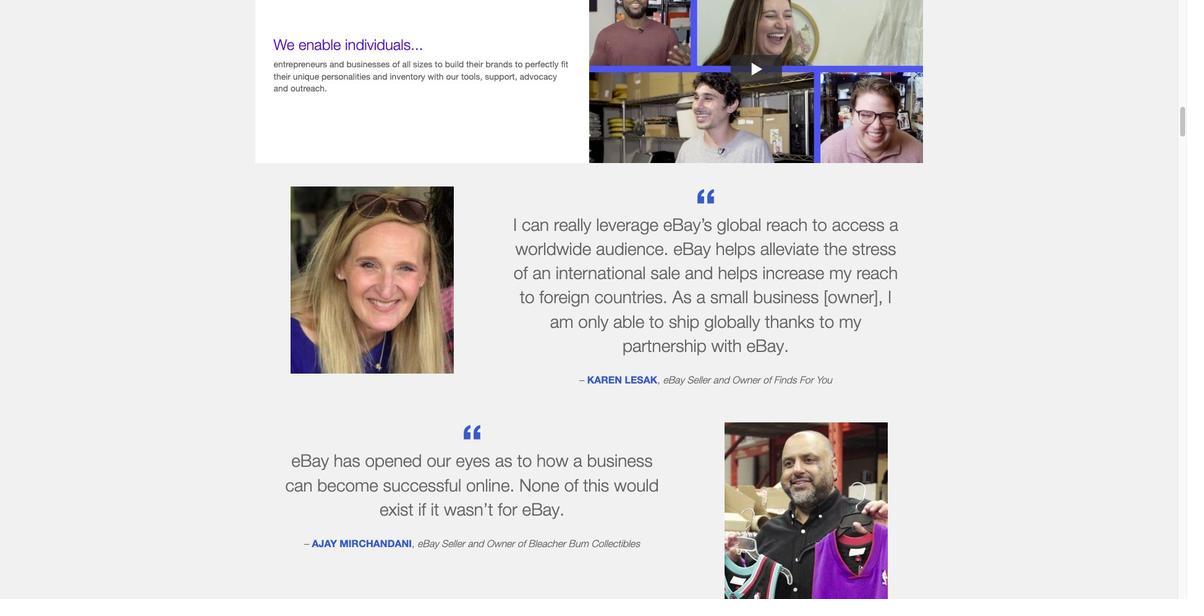 Task type: describe. For each thing, give the bounding box(es) containing it.
seller for and
[[687, 375, 711, 386]]

partnership
[[623, 336, 707, 356]]

exist
[[380, 500, 414, 520]]

, for international
[[658, 375, 660, 386]]

and inside – karen lesak , ebay seller and owner of finds for you
[[713, 375, 729, 386]]

ebay has opened our eyes as to how a business can become successful online. none of this would exist if it wasn't for ebay.
[[285, 451, 659, 520]]

support,
[[485, 71, 517, 82]]

wasn't
[[444, 500, 493, 520]]

to right brands
[[515, 59, 523, 69]]

advocacy
[[520, 71, 557, 82]]

increase
[[763, 263, 825, 283]]

bleacher
[[528, 539, 566, 550]]

as
[[495, 451, 512, 471]]

stress
[[852, 239, 897, 259]]

global
[[717, 214, 762, 235]]

sale
[[651, 263, 680, 283]]

to up partnership
[[649, 311, 664, 332]]

can inside "ebay has opened our eyes as to how a business can become successful online. none of this would exist if it wasn't for ebay."
[[285, 475, 313, 496]]

business inside "ebay has opened our eyes as to how a business can become successful online. none of this would exist if it wasn't for ebay."
[[587, 451, 653, 471]]

to inside "ebay has opened our eyes as to how a business can become successful online. none of this would exist if it wasn't for ebay."
[[517, 451, 532, 471]]

ebay. inside i can really leverage ebay's global reach to access a worldwide audience. ebay helps alleviate the stress of an international sale and helps increase my reach to foreign countries. as a small business [owner], i am only able to ship globally thanks to my partnership with ebay.
[[747, 336, 789, 356]]

globally
[[705, 311, 760, 332]]

as
[[673, 287, 692, 308]]

personalities
[[322, 71, 371, 82]]

1 vertical spatial a
[[697, 287, 706, 308]]

0 horizontal spatial i
[[513, 214, 517, 235]]

with inside we enable individuals... entrepreneurs and businesses of all sizes to build their brands to perfectly fit their unique personalities and inventory with our tools, support, advocacy and outreach.
[[428, 71, 444, 82]]

enable
[[299, 36, 341, 53]]

ebay. inside "ebay has opened our eyes as to how a business can become successful online. none of this would exist if it wasn't for ebay."
[[522, 500, 565, 520]]

ajay
[[312, 538, 337, 550]]

an
[[533, 263, 551, 283]]

become
[[317, 475, 378, 496]]

owner for helps
[[732, 375, 760, 386]]

1 vertical spatial helps
[[718, 263, 758, 283]]

ebay's
[[663, 214, 712, 235]]

foreign
[[540, 287, 590, 308]]

build
[[445, 59, 464, 69]]

how
[[537, 451, 569, 471]]

ebay inside i can really leverage ebay's global reach to access a worldwide audience. ebay helps alleviate the stress of an international sale and helps increase my reach to foreign countries. as a small business [owner], i am only able to ship globally thanks to my partnership with ebay.
[[674, 239, 711, 259]]

perfectly
[[525, 59, 559, 69]]

– ajay mirchandani , ebay seller and owner of bleacher bum collectibles
[[304, 538, 640, 550]]

2 horizontal spatial a
[[890, 214, 899, 235]]

only
[[578, 311, 609, 332]]

we
[[274, 36, 295, 53]]

[owner],
[[824, 287, 883, 308]]

– for ebay has opened our eyes as to how a business can become successful online. none of this would exist if it wasn't for ebay.
[[304, 539, 309, 550]]

for
[[800, 375, 814, 386]]

lesak
[[625, 374, 658, 386]]

to left build
[[435, 59, 443, 69]]

this
[[583, 475, 609, 496]]

to up the
[[813, 214, 827, 235]]

individuals...
[[345, 36, 423, 53]]

successful
[[383, 475, 461, 496]]

and up personalities
[[330, 59, 344, 69]]

can inside i can really leverage ebay's global reach to access a worldwide audience. ebay helps alleviate the stress of an international sale and helps increase my reach to foreign countries. as a small business [owner], i am only able to ship globally thanks to my partnership with ebay.
[[522, 214, 549, 235]]

the
[[824, 239, 847, 259]]

to down an
[[520, 287, 535, 308]]

alleviate
[[761, 239, 819, 259]]

inventory
[[390, 71, 425, 82]]

outreach.
[[291, 83, 327, 94]]

countries.
[[595, 287, 668, 308]]

0 horizontal spatial reach
[[766, 214, 808, 235]]

a inside "ebay has opened our eyes as to how a business can become successful online. none of this would exist if it wasn't for ebay."
[[573, 451, 582, 471]]

able
[[613, 311, 645, 332]]

business inside i can really leverage ebay's global reach to access a worldwide audience. ebay helps alleviate the stress of an international sale and helps increase my reach to foreign countries. as a small business [owner], i am only able to ship globally thanks to my partnership with ebay.
[[753, 287, 819, 308]]



Task type: vqa. For each thing, say whether or not it's contained in the screenshot.
– to the left
yes



Task type: locate. For each thing, give the bounding box(es) containing it.
really
[[554, 214, 592, 235]]

0 horizontal spatial –
[[304, 539, 309, 550]]

for
[[498, 500, 518, 520]]

0 horizontal spatial ebay.
[[522, 500, 565, 520]]

seller for wasn't
[[442, 539, 465, 550]]

and left outreach.
[[274, 83, 288, 94]]

would
[[614, 475, 659, 496]]

1 vertical spatial business
[[587, 451, 653, 471]]

, inside – karen lesak , ebay seller and owner of finds for you
[[658, 375, 660, 386]]

0 vertical spatial a
[[890, 214, 899, 235]]

1 horizontal spatial with
[[712, 336, 742, 356]]

1 horizontal spatial ebay.
[[747, 336, 789, 356]]

their up tools,
[[466, 59, 483, 69]]

a
[[890, 214, 899, 235], [697, 287, 706, 308], [573, 451, 582, 471]]

their
[[466, 59, 483, 69], [274, 71, 291, 82]]

it
[[431, 500, 439, 520]]

my
[[829, 263, 852, 283], [839, 311, 862, 332]]

0 vertical spatial –
[[580, 375, 585, 386]]

1 vertical spatial –
[[304, 539, 309, 550]]

eyes
[[456, 451, 490, 471]]

small
[[711, 287, 749, 308]]

helps up small
[[718, 263, 758, 283]]

– left karen
[[580, 375, 585, 386]]

to right as
[[517, 451, 532, 471]]

mirchandani
[[340, 538, 412, 550]]

0 horizontal spatial can
[[285, 475, 313, 496]]

seller inside – karen lesak , ebay seller and owner of finds for you
[[687, 375, 711, 386]]

owner left finds
[[732, 375, 760, 386]]

ebay. down none
[[522, 500, 565, 520]]

and down businesses
[[373, 71, 388, 82]]

with inside i can really leverage ebay's global reach to access a worldwide audience. ebay helps alleviate the stress of an international sale and helps increase my reach to foreign countries. as a small business [owner], i am only able to ship globally thanks to my partnership with ebay.
[[712, 336, 742, 356]]

0 vertical spatial can
[[522, 214, 549, 235]]

owner inside – karen lesak , ebay seller and owner of finds for you
[[732, 375, 760, 386]]

owner inside – ajay mirchandani , ebay seller and owner of bleacher bum collectibles
[[487, 539, 515, 550]]

ebay.
[[747, 336, 789, 356], [522, 500, 565, 520]]

brands
[[486, 59, 513, 69]]

helps down global
[[716, 239, 756, 259]]

our down build
[[446, 71, 459, 82]]

1 horizontal spatial –
[[580, 375, 585, 386]]

0 vertical spatial seller
[[687, 375, 711, 386]]

ebay left has
[[291, 451, 329, 471]]

of inside – ajay mirchandani , ebay seller and owner of bleacher bum collectibles
[[518, 539, 526, 550]]

1 horizontal spatial business
[[753, 287, 819, 308]]

0 vertical spatial business
[[753, 287, 819, 308]]

1 vertical spatial our
[[427, 451, 451, 471]]

we enable individuals... entrepreneurs and businesses of all sizes to build their brands to perfectly fit their unique personalities and inventory with our tools, support, advocacy and outreach.
[[274, 36, 568, 94]]

owner for for
[[487, 539, 515, 550]]

and down wasn't
[[468, 539, 484, 550]]

0 horizontal spatial with
[[428, 71, 444, 82]]

0 horizontal spatial business
[[587, 451, 653, 471]]

reach down stress
[[857, 263, 898, 283]]

of left all
[[392, 59, 400, 69]]

to
[[435, 59, 443, 69], [515, 59, 523, 69], [813, 214, 827, 235], [520, 287, 535, 308], [649, 311, 664, 332], [820, 311, 834, 332], [517, 451, 532, 471]]

ebay inside – karen lesak , ebay seller and owner of finds for you
[[663, 375, 685, 386]]

their down entrepreneurs in the top of the page
[[274, 71, 291, 82]]

seller down wasn't
[[442, 539, 465, 550]]

0 vertical spatial our
[[446, 71, 459, 82]]

business up would
[[587, 451, 653, 471]]

my down the
[[829, 263, 852, 283]]

opened
[[365, 451, 422, 471]]

ebay
[[674, 239, 711, 259], [663, 375, 685, 386], [291, 451, 329, 471], [417, 539, 439, 550]]

i up worldwide
[[513, 214, 517, 235]]

entrepreneurs
[[274, 59, 327, 69]]

with down globally
[[712, 336, 742, 356]]

our inside "ebay has opened our eyes as to how a business can become successful online. none of this would exist if it wasn't for ebay."
[[427, 451, 451, 471]]

can up worldwide
[[522, 214, 549, 235]]

of inside we enable individuals... entrepreneurs and businesses of all sizes to build their brands to perfectly fit their unique personalities and inventory with our tools, support, advocacy and outreach.
[[392, 59, 400, 69]]

and
[[330, 59, 344, 69], [373, 71, 388, 82], [274, 83, 288, 94], [685, 263, 713, 283], [713, 375, 729, 386], [468, 539, 484, 550]]

can
[[522, 214, 549, 235], [285, 475, 313, 496]]

i
[[513, 214, 517, 235], [888, 287, 892, 308]]

online.
[[466, 475, 515, 496]]

i right [owner],
[[888, 287, 892, 308]]

1 vertical spatial ebay.
[[522, 500, 565, 520]]

,
[[658, 375, 660, 386], [412, 539, 415, 550]]

audience.
[[596, 239, 669, 259]]

seller inside – ajay mirchandani , ebay seller and owner of bleacher bum collectibles
[[442, 539, 465, 550]]

thanks
[[765, 311, 815, 332]]

– for i can really leverage ebay's global reach to access a worldwide audience. ebay helps alleviate the stress of an international sale and helps increase my reach to foreign countries. as a small business [owner], i am only able to ship globally thanks to my partnership with ebay.
[[580, 375, 585, 386]]

1 vertical spatial their
[[274, 71, 291, 82]]

0 vertical spatial i
[[513, 214, 517, 235]]

0 horizontal spatial their
[[274, 71, 291, 82]]

1 horizontal spatial can
[[522, 214, 549, 235]]

can left become
[[285, 475, 313, 496]]

1 horizontal spatial seller
[[687, 375, 711, 386]]

, for if
[[412, 539, 415, 550]]

1 horizontal spatial reach
[[857, 263, 898, 283]]

1 vertical spatial can
[[285, 475, 313, 496]]

finds
[[774, 375, 797, 386]]

and down globally
[[713, 375, 729, 386]]

ship
[[669, 311, 700, 332]]

reach up the alleviate
[[766, 214, 808, 235]]

0 horizontal spatial a
[[573, 451, 582, 471]]

, inside – ajay mirchandani , ebay seller and owner of bleacher bum collectibles
[[412, 539, 415, 550]]

worldwide
[[515, 239, 591, 259]]

has
[[334, 451, 360, 471]]

of left finds
[[763, 375, 771, 386]]

0 vertical spatial their
[[466, 59, 483, 69]]

our
[[446, 71, 459, 82], [427, 451, 451, 471]]

of inside "ebay has opened our eyes as to how a business can become successful online. none of this would exist if it wasn't for ebay."
[[564, 475, 579, 496]]

ebay inside "ebay has opened our eyes as to how a business can become successful online. none of this would exist if it wasn't for ebay."
[[291, 451, 329, 471]]

seller
[[687, 375, 711, 386], [442, 539, 465, 550]]

, down exist
[[412, 539, 415, 550]]

of inside – karen lesak , ebay seller and owner of finds for you
[[763, 375, 771, 386]]

owner
[[732, 375, 760, 386], [487, 539, 515, 550]]

1 vertical spatial with
[[712, 336, 742, 356]]

access
[[832, 214, 885, 235]]

1 vertical spatial seller
[[442, 539, 465, 550]]

0 horizontal spatial owner
[[487, 539, 515, 550]]

– inside – karen lesak , ebay seller and owner of finds for you
[[580, 375, 585, 386]]

with
[[428, 71, 444, 82], [712, 336, 742, 356]]

1 horizontal spatial a
[[697, 287, 706, 308]]

i can really leverage ebay's global reach to access a worldwide audience. ebay helps alleviate the stress of an international sale and helps increase my reach to foreign countries. as a small business [owner], i am only able to ship globally thanks to my partnership with ebay.
[[513, 214, 899, 356]]

bum
[[569, 539, 589, 550]]

0 vertical spatial owner
[[732, 375, 760, 386]]

1 vertical spatial i
[[888, 287, 892, 308]]

ebay. down thanks
[[747, 336, 789, 356]]

our inside we enable individuals... entrepreneurs and businesses of all sizes to build their brands to perfectly fit their unique personalities and inventory with our tools, support, advocacy and outreach.
[[446, 71, 459, 82]]

none
[[520, 475, 560, 496]]

– karen lesak , ebay seller and owner of finds for you
[[580, 374, 832, 386]]

0 vertical spatial with
[[428, 71, 444, 82]]

ebay right lesak
[[663, 375, 685, 386]]

1 vertical spatial owner
[[487, 539, 515, 550]]

ebay down 'ebay's'
[[674, 239, 711, 259]]

0 vertical spatial my
[[829, 263, 852, 283]]

1 horizontal spatial their
[[466, 59, 483, 69]]

and inside i can really leverage ebay's global reach to access a worldwide audience. ebay helps alleviate the stress of an international sale and helps increase my reach to foreign countries. as a small business [owner], i am only able to ship globally thanks to my partnership with ebay.
[[685, 263, 713, 283]]

2 vertical spatial a
[[573, 451, 582, 471]]

businesses
[[347, 59, 390, 69]]

0 horizontal spatial seller
[[442, 539, 465, 550]]

– inside – ajay mirchandani , ebay seller and owner of bleacher bum collectibles
[[304, 539, 309, 550]]

and inside – ajay mirchandani , ebay seller and owner of bleacher bum collectibles
[[468, 539, 484, 550]]

our up successful
[[427, 451, 451, 471]]

1 horizontal spatial i
[[888, 287, 892, 308]]

of inside i can really leverage ebay's global reach to access a worldwide audience. ebay helps alleviate the stress of an international sale and helps increase my reach to foreign countries. as a small business [owner], i am only able to ship globally thanks to my partnership with ebay.
[[514, 263, 528, 283]]

my down [owner],
[[839, 311, 862, 332]]

seller down partnership
[[687, 375, 711, 386]]

0 vertical spatial ebay.
[[747, 336, 789, 356]]

and up "as"
[[685, 263, 713, 283]]

business up thanks
[[753, 287, 819, 308]]

1 horizontal spatial ,
[[658, 375, 660, 386]]

–
[[580, 375, 585, 386], [304, 539, 309, 550]]

am
[[550, 311, 574, 332]]

0 vertical spatial reach
[[766, 214, 808, 235]]

1 horizontal spatial owner
[[732, 375, 760, 386]]

with down sizes
[[428, 71, 444, 82]]

karen
[[587, 374, 622, 386]]

a right "as"
[[697, 287, 706, 308]]

– left ajay
[[304, 539, 309, 550]]

to down [owner],
[[820, 311, 834, 332]]

leverage
[[596, 214, 659, 235]]

if
[[418, 500, 426, 520]]

of left an
[[514, 263, 528, 283]]

reach
[[766, 214, 808, 235], [857, 263, 898, 283]]

0 vertical spatial helps
[[716, 239, 756, 259]]

ebay down if
[[417, 539, 439, 550]]

0 horizontal spatial ,
[[412, 539, 415, 550]]

1 vertical spatial my
[[839, 311, 862, 332]]

, down partnership
[[658, 375, 660, 386]]

all
[[402, 59, 411, 69]]

international
[[556, 263, 646, 283]]

owner down for
[[487, 539, 515, 550]]

1 vertical spatial ,
[[412, 539, 415, 550]]

collectibles
[[591, 539, 640, 550]]

of left this on the bottom of page
[[564, 475, 579, 496]]

fit
[[561, 59, 568, 69]]

tools,
[[461, 71, 483, 82]]

sizes
[[413, 59, 433, 69]]

unique
[[293, 71, 319, 82]]

1 vertical spatial reach
[[857, 263, 898, 283]]

0 vertical spatial ,
[[658, 375, 660, 386]]

business
[[753, 287, 819, 308], [587, 451, 653, 471]]

helps
[[716, 239, 756, 259], [718, 263, 758, 283]]

you
[[816, 375, 832, 386]]

of left bleacher
[[518, 539, 526, 550]]

a right the how
[[573, 451, 582, 471]]

of
[[392, 59, 400, 69], [514, 263, 528, 283], [763, 375, 771, 386], [564, 475, 579, 496], [518, 539, 526, 550]]

ebay inside – ajay mirchandani , ebay seller and owner of bleacher bum collectibles
[[417, 539, 439, 550]]

a up stress
[[890, 214, 899, 235]]



